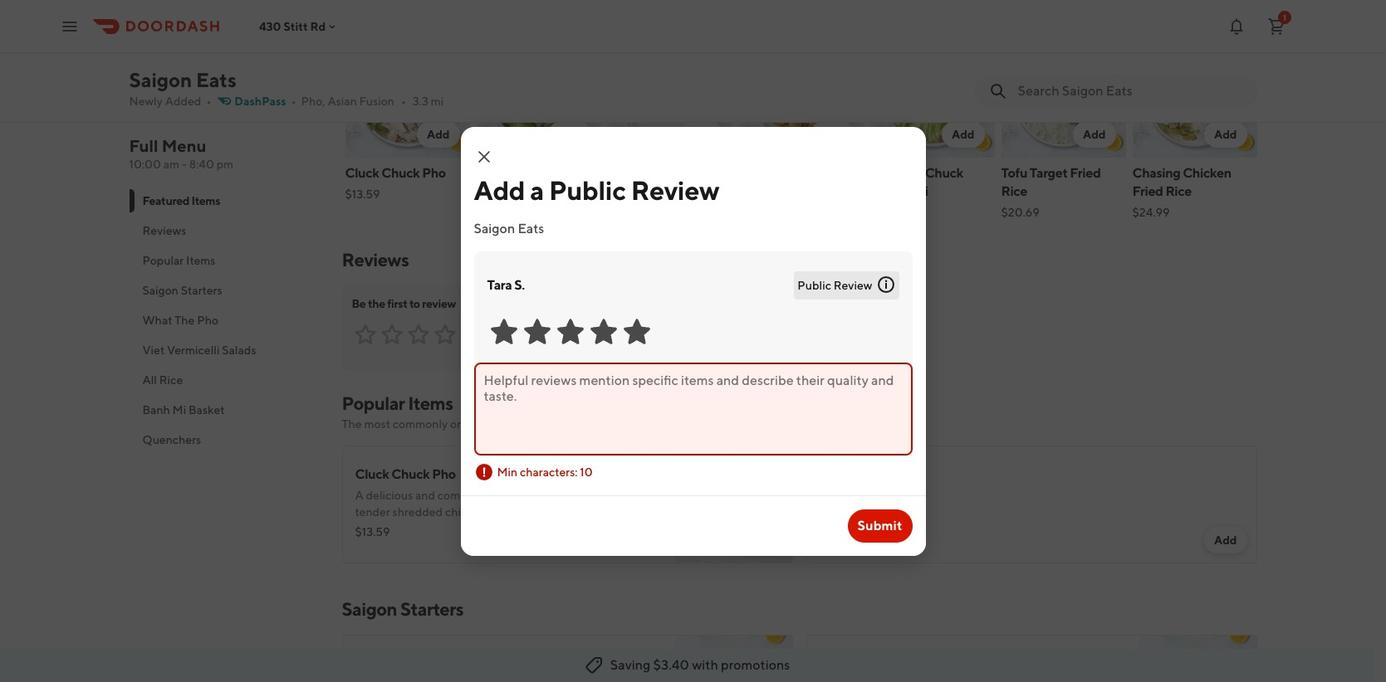 Task type: locate. For each thing, give the bounding box(es) containing it.
$13.59 down 'beefy' on the top of the page
[[476, 188, 511, 201]]

be the first to review
[[352, 297, 456, 311]]

0 vertical spatial saigon eats
[[129, 68, 236, 91]]

pho up viet vermicelli salads
[[197, 314, 218, 327]]

1 horizontal spatial eats
[[518, 221, 544, 236]]

1 vertical spatial review
[[834, 279, 873, 292]]

0 vertical spatial vermicelli
[[870, 184, 928, 199]]

chicken down side at the left
[[454, 539, 496, 552]]

review
[[422, 297, 456, 311], [565, 329, 600, 342]]

add for beefy combo pho
[[558, 128, 581, 141]]

all rice button
[[129, 365, 322, 395]]

saigon eats up added
[[129, 68, 236, 91]]

0 vertical spatial banh
[[608, 184, 638, 199]]

1 horizontal spatial mi
[[641, 184, 656, 199]]

vermicelli inside button
[[167, 344, 220, 357]]

add button for spice up chuck vermicelli
[[942, 121, 985, 148]]

am
[[163, 158, 180, 171]]

rice right all
[[159, 374, 183, 387]]

1 vertical spatial a
[[463, 522, 470, 536]]

0 horizontal spatial mi
[[172, 404, 186, 417]]

430
[[259, 20, 281, 33]]

cluck down pho, asian fusion • 3.3 mi
[[345, 165, 379, 181]]

cluck inside cluck chuck pho a delicious and comforting dish featuring rice noodles, tender shredded chicken breast, scallions, onions, and cilantro, served with a side of bean sprouts, basil, lime, and jalapeno in a warm chicken broth.
[[355, 467, 389, 483]]

fusion
[[359, 95, 394, 108]]

popping chicken image
[[739, 40, 863, 158], [675, 635, 793, 683]]

saigon eats inside add a public review dialog
[[474, 221, 544, 236]]

items up commonly
[[408, 393, 453, 414]]

cluck chuck pho $13.59
[[345, 165, 446, 201]]

0 vertical spatial public
[[549, 174, 626, 206]]

0 vertical spatial with
[[438, 522, 461, 536]]

0 vertical spatial review
[[631, 174, 719, 206]]

Helpful reviews mention specific items and describe their quality and taste. text field
[[474, 363, 912, 456]]

fried for tofu target fried rice
[[1070, 165, 1101, 181]]

0 horizontal spatial the
[[175, 314, 195, 327]]

2 horizontal spatial •
[[401, 95, 406, 108]]

0 vertical spatial starters
[[181, 284, 222, 297]]

rice down tofu
[[1001, 184, 1027, 199]]

0 horizontal spatial with
[[438, 522, 461, 536]]

0 vertical spatial the
[[175, 314, 195, 327]]

0 horizontal spatial fried
[[1070, 165, 1101, 181]]

viet vermicelli salads button
[[129, 336, 322, 365]]

banh down all rice
[[142, 404, 170, 417]]

and
[[526, 418, 546, 431], [415, 489, 435, 503], [617, 506, 637, 519], [639, 522, 659, 536]]

0 horizontal spatial review
[[422, 297, 456, 311]]

banh down breaking
[[608, 184, 638, 199]]

saigon inside button
[[142, 284, 179, 297]]

what
[[142, 314, 172, 327]]

1 vertical spatial popular
[[342, 393, 405, 414]]

popular up "most"
[[342, 393, 405, 414]]

saigon starters inside button
[[142, 284, 222, 297]]

10:00
[[129, 158, 161, 171]]

1 horizontal spatial banh
[[608, 184, 638, 199]]

pho left close add a public review image
[[422, 165, 446, 181]]

add button for breaking bbq beef banh mi
[[679, 121, 722, 148]]

start
[[511, 329, 537, 342]]

2 horizontal spatial a
[[530, 174, 544, 206]]

1 vertical spatial review
[[565, 329, 600, 342]]

1 vertical spatial vermicelli
[[167, 344, 220, 357]]

pho inside cluck chuck pho $13.59
[[422, 165, 446, 181]]

saigon starters up what the pho
[[142, 284, 222, 297]]

jalapeno
[[355, 539, 400, 552]]

$13.59 up reviews link
[[345, 188, 380, 201]]

menu
[[162, 136, 206, 155]]

items inside popular items button
[[186, 254, 215, 267]]

0 vertical spatial review
[[422, 297, 456, 311]]

$13.59 inside cluck chuck pho $13.59
[[345, 188, 380, 201]]

the right what
[[175, 314, 195, 327]]

starters down the warm
[[400, 599, 464, 620]]

review right to on the top of the page
[[422, 297, 456, 311]]

saigon starters
[[142, 284, 222, 297], [342, 599, 464, 620]]

popular for popular items the most commonly ordered items and dishes from this store
[[342, 393, 405, 414]]

chuck right up
[[925, 165, 963, 181]]

1 vertical spatial cluck chuck pho image
[[675, 446, 793, 564]]

0 horizontal spatial popular
[[142, 254, 184, 267]]

0 vertical spatial chicken
[[445, 506, 486, 519]]

saigon eats down beefy combo pho $13.59
[[474, 221, 544, 236]]

pho for beefy combo pho
[[559, 165, 583, 181]]

rice
[[1001, 184, 1027, 199], [1166, 184, 1192, 199], [159, 374, 183, 387]]

1 horizontal spatial with
[[692, 658, 718, 674]]

430 stitt rd button
[[259, 20, 339, 33]]

lime,
[[611, 522, 636, 536]]

saigon up what
[[142, 284, 179, 297]]

0 vertical spatial popular
[[142, 254, 184, 267]]

1 horizontal spatial vermicelli
[[870, 184, 928, 199]]

$13.59 down tender
[[355, 526, 390, 539]]

saigon down jalapeno in the left bottom of the page
[[342, 599, 397, 620]]

and right the items
[[526, 418, 546, 431]]

spice
[[870, 165, 903, 181]]

1 vertical spatial starters
[[400, 599, 464, 620]]

• left 3.3
[[401, 95, 406, 108]]

pho up comforting
[[432, 467, 456, 483]]

cluck
[[345, 165, 379, 181], [355, 467, 389, 483]]

1 horizontal spatial starters
[[400, 599, 464, 620]]

broth.
[[498, 539, 530, 552]]

rice down chasing
[[1166, 184, 1192, 199]]

reviews
[[142, 224, 186, 238], [342, 249, 409, 271]]

0 horizontal spatial vermicelli
[[167, 344, 220, 357]]

saigon starters down in
[[342, 599, 464, 620]]

reviews up the
[[342, 249, 409, 271]]

1 vertical spatial public
[[798, 279, 831, 292]]

add button for cluck chuck pho
[[417, 121, 460, 148]]

1 button
[[1260, 10, 1293, 43]]

0 horizontal spatial saigon eats
[[129, 68, 236, 91]]

tara s.
[[487, 277, 525, 293]]

0 horizontal spatial starters
[[181, 284, 222, 297]]

1 items, open order cart image
[[1267, 16, 1287, 36]]

a left side at the left
[[463, 522, 470, 536]]

be
[[352, 297, 366, 311]]

cluck for cluck chuck pho
[[345, 165, 379, 181]]

$13.59 inside beefy combo pho $13.59
[[476, 188, 511, 201]]

chuck down 3.3
[[381, 165, 420, 181]]

cluck inside cluck chuck pho $13.59
[[345, 165, 379, 181]]

rice inside the tofu target fried rice $20.69
[[1001, 184, 1027, 199]]

2 vertical spatial items
[[408, 393, 453, 414]]

1 horizontal spatial saigon eats
[[474, 221, 544, 236]]

full menu 10:00 am - 8:40 pm
[[129, 136, 233, 171]]

add a public review
[[474, 174, 719, 206]]

$13.59 for beefy
[[476, 188, 511, 201]]

with right $3.40
[[692, 658, 718, 674]]

0 horizontal spatial saigon starters
[[142, 284, 222, 297]]

beefy combo pho image
[[476, 40, 601, 158]]

0 vertical spatial eats
[[196, 68, 236, 91]]

mi inside 'button'
[[172, 404, 186, 417]]

review right your
[[565, 329, 600, 342]]

with
[[438, 522, 461, 536], [692, 658, 718, 674]]

rice inside chasing chicken fried rice $24.99
[[1166, 184, 1192, 199]]

add inside dialog
[[474, 174, 525, 206]]

eats up added
[[196, 68, 236, 91]]

pho right the combo
[[559, 165, 583, 181]]

$13.59 for cluck
[[345, 188, 380, 201]]

2 horizontal spatial rice
[[1166, 184, 1192, 199]]

items inside popular items the most commonly ordered items and dishes from this store
[[408, 393, 453, 414]]

0 horizontal spatial banh
[[142, 404, 170, 417]]

pho inside what the pho button
[[197, 314, 218, 327]]

chuck for cluck chuck pho
[[381, 165, 420, 181]]

chicken down comforting
[[445, 506, 486, 519]]

items
[[495, 418, 523, 431]]

0 horizontal spatial eats
[[196, 68, 236, 91]]

and inside popular items the most commonly ordered items and dishes from this store
[[526, 418, 546, 431]]

popular down featured
[[142, 254, 184, 267]]

• right added
[[206, 95, 211, 108]]

fried right target at the top of the page
[[1070, 165, 1101, 181]]

chicken
[[1183, 165, 1232, 181]]

eats for min characters: 10
[[518, 221, 544, 236]]

newly added •
[[129, 95, 211, 108]]

tender
[[355, 506, 390, 519]]

mi
[[641, 184, 656, 199], [172, 404, 186, 417]]

popular inside popular items the most commonly ordered items and dishes from this store
[[342, 393, 405, 414]]

1 vertical spatial the
[[342, 418, 362, 431]]

pho inside beefy combo pho $13.59
[[559, 165, 583, 181]]

reviews down featured
[[142, 224, 186, 238]]

• left pho,
[[291, 95, 296, 108]]

1 horizontal spatial rice
[[1001, 184, 1027, 199]]

0 vertical spatial a
[[530, 174, 544, 206]]

1 horizontal spatial the
[[342, 418, 362, 431]]

saigon
[[129, 68, 192, 91], [474, 221, 515, 236], [142, 284, 179, 297], [342, 599, 397, 620]]

10
[[580, 466, 593, 479]]

tofu target fried rice $20.69
[[1001, 165, 1101, 219]]

starters up what the pho
[[181, 284, 222, 297]]

popular inside button
[[142, 254, 184, 267]]

items down reviews button
[[186, 254, 215, 267]]

newly
[[129, 95, 163, 108]]

1 horizontal spatial cluck chuck pho image
[[675, 446, 793, 564]]

tofu
[[1001, 165, 1027, 181]]

quenchers button
[[129, 425, 322, 455]]

popular
[[142, 254, 184, 267], [342, 393, 405, 414]]

chasing
[[1133, 165, 1181, 181]]

1 vertical spatial saigon eats
[[474, 221, 544, 236]]

rice for chasing
[[1166, 184, 1192, 199]]

0 horizontal spatial rice
[[159, 374, 183, 387]]

1 vertical spatial items
[[186, 254, 215, 267]]

what the pho button
[[129, 306, 322, 336]]

items up reviews button
[[191, 194, 220, 208]]

1 vertical spatial fried
[[1133, 184, 1163, 199]]

a right 'beefy' on the top of the page
[[530, 174, 544, 206]]

0 vertical spatial saigon starters
[[142, 284, 222, 297]]

•
[[206, 95, 211, 108], [291, 95, 296, 108], [401, 95, 406, 108]]

$4.29
[[819, 517, 850, 531]]

items
[[191, 194, 220, 208], [186, 254, 215, 267], [408, 393, 453, 414]]

0 vertical spatial items
[[191, 194, 220, 208]]

0 vertical spatial mi
[[641, 184, 656, 199]]

rice
[[573, 489, 593, 503]]

0 vertical spatial cluck chuck pho image
[[345, 40, 470, 158]]

popular items button
[[129, 246, 322, 276]]

eats down beefy combo pho $13.59
[[518, 221, 544, 236]]

rice for tofu
[[1001, 184, 1027, 199]]

submit button
[[848, 510, 912, 543]]

2 vertical spatial a
[[414, 539, 421, 552]]

banh mi basket button
[[129, 395, 322, 425]]

0 horizontal spatial reviews
[[142, 224, 186, 238]]

0 vertical spatial fried
[[1070, 165, 1101, 181]]

a right in
[[414, 539, 421, 552]]

from
[[584, 418, 608, 431]]

0 vertical spatial cluck
[[345, 165, 379, 181]]

1 vertical spatial saigon starters
[[342, 599, 464, 620]]

mi inside the breaking bbq beef banh mi
[[641, 184, 656, 199]]

fried down chasing
[[1133, 184, 1163, 199]]

reviews inside reviews button
[[142, 224, 186, 238]]

basil,
[[582, 522, 609, 536]]

rice inside all rice button
[[159, 374, 183, 387]]

chuck inside cluck chuck pho a delicious and comforting dish featuring rice noodles, tender shredded chicken breast, scallions, onions, and cilantro, served with a side of bean sprouts, basil, lime, and jalapeno in a warm chicken broth.
[[391, 467, 430, 483]]

scallions,
[[527, 506, 575, 519]]

banh
[[608, 184, 638, 199], [142, 404, 170, 417]]

eats
[[196, 68, 236, 91], [518, 221, 544, 236]]

cluck up a
[[355, 467, 389, 483]]

vermicelli down what the pho
[[167, 344, 220, 357]]

chicken
[[445, 506, 486, 519], [454, 539, 496, 552]]

1 horizontal spatial •
[[291, 95, 296, 108]]

0 vertical spatial reviews
[[142, 224, 186, 238]]

1 vertical spatial eats
[[518, 221, 544, 236]]

fried inside the tofu target fried rice $20.69
[[1070, 165, 1101, 181]]

fried inside chasing chicken fried rice $24.99
[[1133, 184, 1163, 199]]

1 horizontal spatial popular
[[342, 393, 405, 414]]

this
[[611, 418, 630, 431]]

notification bell image
[[1227, 16, 1247, 36]]

add a public review dialog
[[461, 127, 926, 556]]

breaking bbq beef banh mi
[[608, 165, 721, 199]]

items for featured items
[[191, 194, 220, 208]]

chuck inside cluck chuck pho $13.59
[[381, 165, 420, 181]]

warm
[[423, 539, 452, 552]]

0 horizontal spatial cluck chuck pho image
[[345, 40, 470, 158]]

add inside chilled soda. $4.29 add
[[1214, 534, 1237, 547]]

8:40
[[189, 158, 214, 171]]

chuck inside "spice up chuck vermicelli"
[[925, 165, 963, 181]]

bbq
[[663, 165, 691, 181]]

1 horizontal spatial review
[[834, 279, 873, 292]]

add for chasing chicken fried rice
[[1214, 128, 1237, 141]]

the
[[175, 314, 195, 327], [342, 418, 362, 431]]

items for popular items
[[186, 254, 215, 267]]

pho for cluck chuck pho
[[422, 165, 446, 181]]

chuck up delicious
[[391, 467, 430, 483]]

add
[[427, 128, 450, 141], [558, 128, 581, 141], [689, 128, 712, 141], [821, 128, 843, 141], [952, 128, 975, 141], [1083, 128, 1106, 141], [1214, 128, 1237, 141], [474, 174, 525, 206], [1214, 534, 1237, 547]]

all rice
[[142, 374, 183, 387]]

mi down breaking
[[641, 184, 656, 199]]

s.
[[514, 277, 525, 293]]

1 vertical spatial banh
[[142, 404, 170, 417]]

popular items the most commonly ordered items and dishes from this store
[[342, 393, 659, 431]]

1 horizontal spatial fried
[[1133, 184, 1163, 199]]

1 vertical spatial mi
[[172, 404, 186, 417]]

saigon down 'beefy' on the top of the page
[[474, 221, 515, 236]]

pho for a delicious and comforting dish featuring rice noodles, tender shredded chicken breast, scallions, onions, and cilantro, served with a side of bean sprouts, basil, lime, and jalapeno in a warm chicken broth.
[[432, 467, 456, 483]]

with inside cluck chuck pho a delicious and comforting dish featuring rice noodles, tender shredded chicken breast, scallions, onions, and cilantro, served with a side of bean sprouts, basil, lime, and jalapeno in a warm chicken broth.
[[438, 522, 461, 536]]

1 horizontal spatial reviews
[[342, 249, 409, 271]]

0 horizontal spatial •
[[206, 95, 211, 108]]

saigon eats
[[129, 68, 236, 91], [474, 221, 544, 236]]

saigon eats for min characters: 10
[[474, 221, 544, 236]]

0 vertical spatial popping chicken image
[[739, 40, 863, 158]]

vermicelli down "spice"
[[870, 184, 928, 199]]

fried for chasing chicken fried rice
[[1133, 184, 1163, 199]]

min characters: 10
[[497, 466, 593, 479]]

mi left basket
[[172, 404, 186, 417]]

saving $3.40 with promotions
[[610, 658, 790, 674]]

with up the warm
[[438, 522, 461, 536]]

eats inside add a public review dialog
[[518, 221, 544, 236]]

the left "most"
[[342, 418, 362, 431]]

1 vertical spatial cluck
[[355, 467, 389, 483]]

add button for beefy combo pho
[[548, 121, 591, 148]]

pho inside cluck chuck pho a delicious and comforting dish featuring rice noodles, tender shredded chicken breast, scallions, onions, and cilantro, served with a side of bean sprouts, basil, lime, and jalapeno in a warm chicken broth.
[[432, 467, 456, 483]]

starters inside button
[[181, 284, 222, 297]]

cluck chuck pho image
[[345, 40, 470, 158], [675, 446, 793, 564]]



Task type: describe. For each thing, give the bounding box(es) containing it.
430 stitt rd
[[259, 20, 326, 33]]

breaking bbq beef banh mi image
[[608, 40, 732, 158]]

popular items
[[142, 254, 215, 267]]

1 horizontal spatial saigon starters
[[342, 599, 464, 620]]

saigon starters button
[[129, 276, 322, 306]]

commonly
[[393, 418, 448, 431]]

1 vertical spatial chicken
[[454, 539, 496, 552]]

Item Search search field
[[1018, 82, 1244, 101]]

breaking
[[608, 165, 660, 181]]

1 horizontal spatial review
[[565, 329, 600, 342]]

1 horizontal spatial public
[[798, 279, 831, 292]]

beefy combo pho $13.59
[[476, 165, 583, 201]]

spice up chuck vermicelli image
[[870, 40, 995, 158]]

served
[[400, 522, 436, 536]]

cluck chuck pho a delicious and comforting dish featuring rice noodles, tender shredded chicken breast, scallions, onions, and cilantro, served with a side of bean sprouts, basil, lime, and jalapeno in a warm chicken broth.
[[355, 467, 659, 552]]

1 vertical spatial with
[[692, 658, 718, 674]]

saigon eats for dashpass
[[129, 68, 236, 91]]

what the pho
[[142, 314, 218, 327]]

stitt
[[284, 20, 308, 33]]

target
[[1030, 165, 1068, 181]]

-
[[182, 158, 187, 171]]

and up lime, at the left
[[617, 506, 637, 519]]

mi
[[431, 95, 444, 108]]

1 • from the left
[[206, 95, 211, 108]]

featured
[[142, 194, 189, 208]]

1 vertical spatial popping chicken image
[[675, 635, 793, 683]]

dashpass
[[234, 95, 286, 108]]

up
[[905, 165, 923, 181]]

saigon inside add a public review dialog
[[474, 221, 515, 236]]

quenchers
[[142, 434, 201, 447]]

add button for chasing chicken fried rice
[[1204, 121, 1247, 148]]

dashpass •
[[234, 95, 296, 108]]

comforting
[[438, 489, 496, 503]]

items for popular items the most commonly ordered items and dishes from this store
[[408, 393, 453, 414]]

add for spice up chuck vermicelli
[[952, 128, 975, 141]]

full
[[129, 136, 158, 155]]

delicious
[[366, 489, 413, 503]]

added
[[165, 95, 201, 108]]

next button of carousel image
[[1237, 10, 1250, 23]]

saigon up newly added •
[[129, 68, 192, 91]]

$24.99
[[1133, 206, 1170, 219]]

popular for popular items
[[142, 254, 184, 267]]

featured items
[[142, 194, 220, 208]]

bean
[[509, 522, 535, 536]]

1
[[1283, 12, 1287, 22]]

add for breaking bbq beef banh mi
[[689, 128, 712, 141]]

pm
[[216, 158, 233, 171]]

min
[[497, 466, 518, 479]]

submit
[[858, 518, 902, 534]]

the
[[368, 297, 385, 311]]

breast,
[[489, 506, 525, 519]]

pho,
[[301, 95, 325, 108]]

sprouts,
[[538, 522, 580, 536]]

saving
[[610, 658, 651, 674]]

1 vertical spatial reviews
[[342, 249, 409, 271]]

beefy
[[476, 165, 511, 181]]

ordered
[[450, 418, 492, 431]]

$3.40
[[653, 658, 689, 674]]

first
[[387, 297, 407, 311]]

shredded
[[393, 506, 443, 519]]

all
[[142, 374, 157, 387]]

combo
[[513, 165, 557, 181]]

0 horizontal spatial public
[[549, 174, 626, 206]]

banh inside the breaking bbq beef banh mi
[[608, 184, 638, 199]]

add button for tofu target fried rice
[[1073, 121, 1116, 148]]

and up shredded
[[415, 489, 435, 503]]

add for tofu target fried rice
[[1083, 128, 1106, 141]]

viet vermicelli salads
[[142, 344, 256, 357]]

and right lime, at the left
[[639, 522, 659, 536]]

onions,
[[577, 506, 615, 519]]

close add a public review image
[[474, 147, 494, 167]]

0 horizontal spatial review
[[631, 174, 719, 206]]

$20.69
[[1001, 206, 1040, 219]]

add for cluck chuck pho
[[427, 128, 450, 141]]

cilantro,
[[355, 522, 398, 536]]

vermicelli inside "spice up chuck vermicelli"
[[870, 184, 928, 199]]

tofu target fried rice image
[[1001, 40, 1126, 158]]

golden chicken wings image
[[1139, 635, 1257, 683]]

basket
[[188, 404, 225, 417]]

chasing chicken fried rice image
[[1133, 40, 1257, 158]]

1 horizontal spatial a
[[463, 522, 470, 536]]

chuck for a delicious and comforting dish featuring rice noodles, tender shredded chicken breast, scallions, onions, and cilantro, served with a side of bean sprouts, basil, lime, and jalapeno in a warm chicken broth.
[[391, 467, 430, 483]]

banh inside 'button'
[[142, 404, 170, 417]]

chilled
[[819, 498, 858, 511]]

cluck for a delicious and comforting dish featuring rice noodles, tender shredded chicken breast, scallions, onions, and cilantro, served with a side of bean sprouts, basil, lime, and jalapeno in a warm chicken broth.
[[355, 467, 389, 483]]

side
[[472, 522, 493, 536]]

store
[[632, 418, 659, 431]]

open menu image
[[60, 16, 80, 36]]

asian
[[328, 95, 357, 108]]

chasing chicken fried rice $24.99
[[1133, 165, 1232, 219]]

rd
[[310, 20, 326, 33]]

banh mi basket
[[142, 404, 225, 417]]

start your review
[[511, 329, 600, 342]]

featuring
[[523, 489, 571, 503]]

a inside add a public review dialog
[[530, 174, 544, 206]]

the inside button
[[175, 314, 195, 327]]

reviews link
[[342, 249, 409, 271]]

reviews button
[[129, 216, 322, 246]]

your
[[539, 329, 563, 342]]

of
[[496, 522, 506, 536]]

spice up chuck vermicelli
[[870, 165, 963, 199]]

eats for dashpass
[[196, 68, 236, 91]]

3.3
[[413, 95, 429, 108]]

tara
[[487, 277, 512, 293]]

3 • from the left
[[401, 95, 406, 108]]

2 • from the left
[[291, 95, 296, 108]]

0 horizontal spatial a
[[414, 539, 421, 552]]

to
[[409, 297, 420, 311]]

dish
[[498, 489, 520, 503]]

viet
[[142, 344, 165, 357]]

the inside popular items the most commonly ordered items and dishes from this store
[[342, 418, 362, 431]]

a
[[355, 489, 364, 503]]

beef
[[694, 165, 721, 181]]

public review
[[798, 279, 873, 292]]



Task type: vqa. For each thing, say whether or not it's contained in the screenshot.
The Sign Up
no



